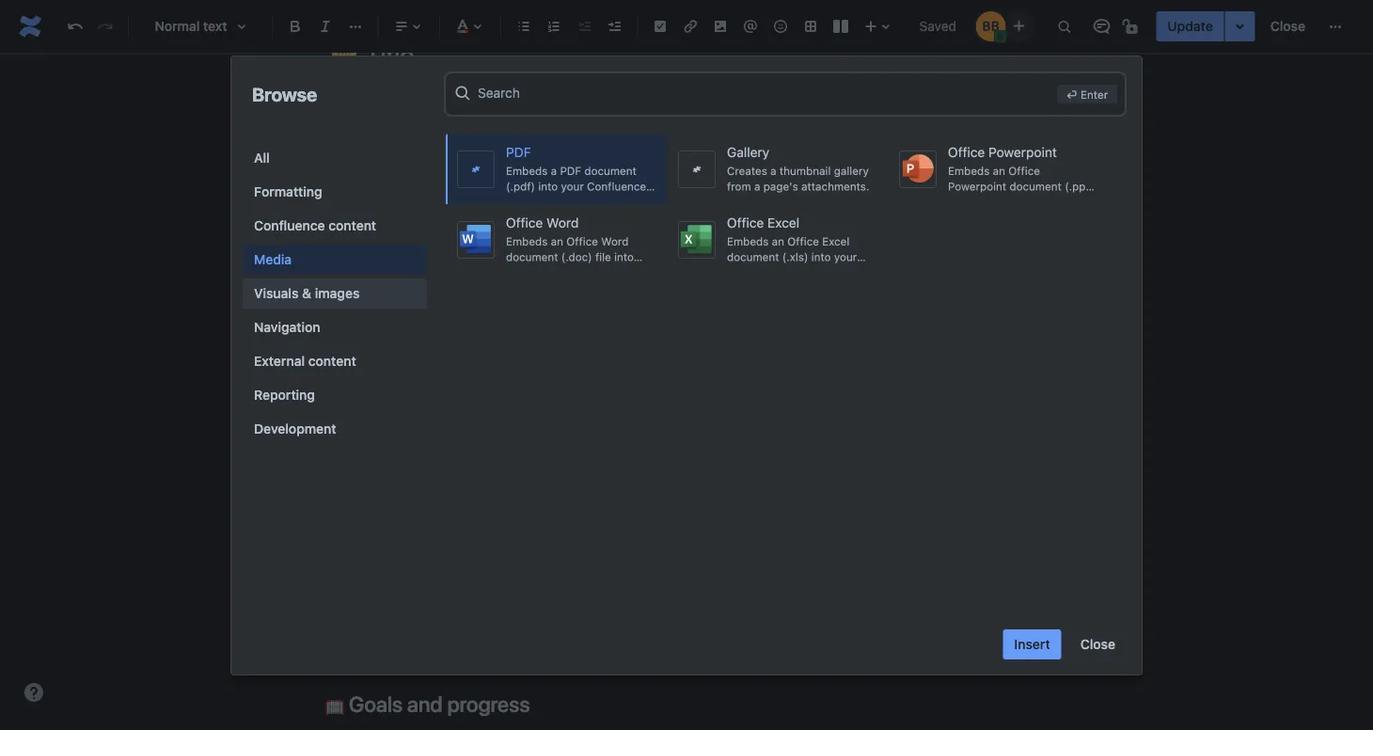 Task type: locate. For each thing, give the bounding box(es) containing it.
2 horizontal spatial a
[[771, 164, 777, 177]]

:goal: image
[[326, 698, 344, 717]]

(.xls)
[[782, 250, 809, 263]]

confluence image
[[15, 11, 45, 41]]

editable content region
[[295, 0, 1071, 730]]

page. inside the office excel embeds an office excel document (.xls) into your confluence page.
[[790, 266, 819, 279]]

page.
[[506, 195, 535, 208], [1059, 195, 1088, 208], [594, 266, 624, 279], [790, 266, 819, 279]]

gallery
[[834, 164, 869, 177]]

confluence inside office word embeds an office word document (.doc) file into your confluence page.
[[532, 266, 591, 279]]

page. down (.ppt)
[[1059, 195, 1088, 208]]

an inside the office excel embeds an office excel document (.xls) into your confluence page.
[[772, 235, 785, 248]]

a right from
[[754, 180, 761, 193]]

close button right adjust update settings icon at top right
[[1259, 11, 1317, 41]]

formatting
[[254, 184, 322, 199]]

location
[[334, 351, 396, 368]]

a inside pdf embeds a pdf document (.pdf) into your confluence page.
[[551, 164, 557, 177]]

word up file
[[601, 235, 629, 248]]

0 vertical spatial content
[[329, 218, 376, 233]]

1 vertical spatial excel
[[822, 235, 850, 248]]

document left (.ppt)
[[1010, 180, 1062, 193]]

adjust update settings image
[[1229, 15, 1252, 38]]

gallery creates a thumbnail gallery from a page's attachments.
[[727, 144, 870, 193]]

document for office word
[[506, 250, 558, 263]]

word
[[547, 215, 579, 230], [601, 235, 629, 248]]

your
[[561, 180, 584, 193], [971, 195, 994, 208], [834, 250, 857, 263], [506, 266, 529, 279]]

1 horizontal spatial pdf
[[560, 164, 581, 177]]

document inside office powerpoint embeds an office powerpoint document (.ppt) into your confluence page.
[[1010, 180, 1062, 193]]

your inside the office excel embeds an office excel document (.xls) into your confluence page.
[[834, 250, 857, 263]]

a down you at the top of the page
[[551, 164, 557, 177]]

confluence inside pdf embeds a pdf document (.pdf) into your confluence page.
[[587, 180, 646, 193]]

page. down (.xls)
[[790, 266, 819, 279]]

document inside the office excel embeds an office excel document (.xls) into your confluence page.
[[727, 250, 779, 263]]

outdent ⇧tab image
[[573, 15, 595, 38]]

close button right insert button
[[1069, 629, 1127, 659]]

office excel embeds an office excel document (.xls) into your confluence page.
[[727, 215, 857, 279]]

document left (.xls)
[[727, 250, 779, 263]]

page. down file
[[594, 266, 624, 279]]

into inside office word embeds an office word document (.doc) file into your confluence page.
[[614, 250, 634, 263]]

an
[[662, 123, 678, 141], [993, 164, 1006, 177], [551, 235, 563, 248], [772, 235, 785, 248]]

document down 'meetical,'
[[585, 164, 637, 177]]

1 vertical spatial content
[[308, 353, 356, 369]]

0 horizontal spatial a
[[551, 164, 557, 177]]

document for office excel
[[727, 250, 779, 263]]

embeds inside the office excel embeds an office excel document (.xls) into your confluence page.
[[727, 235, 769, 248]]

insert
[[1015, 636, 1051, 652]]

date
[[334, 225, 368, 243]]

attachments.
[[802, 180, 870, 193]]

update
[[1168, 18, 1213, 34]]

by
[[576, 123, 593, 141]]

goals
[[349, 692, 403, 718]]

confluence content button
[[243, 211, 427, 241]]

pdf down brought at the left of the page
[[506, 144, 531, 160]]

1 vertical spatial word
[[601, 235, 629, 248]]

excel up (.xls)
[[768, 215, 800, 230]]

document inside pdf embeds a pdf document (.pdf) into your confluence page.
[[585, 164, 637, 177]]

confluence content
[[254, 218, 376, 233]]

0 vertical spatial excel
[[768, 215, 800, 230]]

page. inside office word embeds an office word document (.doc) file into your confluence page.
[[594, 266, 624, 279]]

content
[[329, 218, 376, 233], [308, 353, 356, 369]]

an inside office word embeds an office word document (.doc) file into your confluence page.
[[551, 235, 563, 248]]

creates
[[727, 164, 767, 177]]

1 horizontal spatial excel
[[822, 235, 850, 248]]

excel
[[768, 215, 800, 230], [822, 235, 850, 248]]

italic ⌘i image
[[314, 15, 337, 38]]

document left (.doc)
[[506, 250, 558, 263]]

management
[[785, 123, 873, 141]]

document for office powerpoint
[[1010, 180, 1062, 193]]

1 vertical spatial powerpoint
[[948, 180, 1007, 193]]

0 horizontal spatial excel
[[768, 215, 800, 230]]

pdf down you at the top of the page
[[560, 164, 581, 177]]

bullet list ⌘⇧8 image
[[513, 15, 535, 38]]

page. inside office powerpoint embeds an office powerpoint document (.ppt) into your confluence page.
[[1059, 195, 1088, 208]]

update button
[[1157, 11, 1225, 41]]

page's
[[764, 180, 798, 193]]

1 horizontal spatial close
[[1271, 18, 1306, 34]]

brought
[[473, 123, 527, 141]]

formatting button
[[243, 177, 427, 207]]

online
[[682, 123, 722, 141]]

embeds
[[506, 164, 548, 177], [948, 164, 990, 177], [506, 235, 548, 248], [727, 235, 769, 248]]

0 vertical spatial close button
[[1259, 11, 1317, 41]]

office
[[948, 144, 985, 160], [1009, 164, 1040, 177], [506, 215, 543, 230], [727, 215, 764, 230], [567, 235, 598, 248], [788, 235, 819, 248]]

a
[[551, 164, 557, 177], [771, 164, 777, 177], [754, 180, 761, 193]]

(.pdf)
[[506, 180, 535, 193]]

into inside the office excel embeds an office excel document (.xls) into your confluence page.
[[812, 250, 831, 263]]

close right adjust update settings icon at top right
[[1271, 18, 1306, 34]]

close right insert
[[1081, 636, 1116, 652]]

advanced search image
[[453, 84, 472, 103]]

all button
[[243, 143, 427, 173]]

powerpoint
[[989, 144, 1057, 160], [948, 180, 1007, 193]]

a for gallery
[[771, 164, 777, 177]]

insert button
[[1003, 629, 1062, 659]]

document
[[585, 164, 637, 177], [1010, 180, 1062, 193], [506, 250, 558, 263], [727, 250, 779, 263]]

&
[[302, 286, 311, 301]]

embeds inside office word embeds an office word document (.doc) file into your confluence page.
[[506, 235, 548, 248]]

pdf
[[506, 144, 531, 160], [560, 164, 581, 177]]

1 vertical spatial close
[[1081, 636, 1116, 652]]

0 horizontal spatial close button
[[1069, 629, 1127, 659]]

external
[[254, 353, 305, 369]]

0 horizontal spatial close
[[1081, 636, 1116, 652]]

emoji image
[[770, 15, 792, 38]]

0 vertical spatial close
[[1271, 18, 1306, 34]]

and
[[407, 692, 443, 718]]

indent tab image
[[603, 15, 626, 38]]

0 horizontal spatial word
[[547, 215, 579, 230]]

tool.
[[877, 123, 907, 141]]

office powerpoint embeds an office powerpoint document (.ppt) into your confluence page.
[[948, 144, 1094, 208]]

media button
[[243, 245, 427, 275]]

an inside office powerpoint embeds an office powerpoint document (.ppt) into your confluence page.
[[993, 164, 1006, 177]]

this
[[363, 123, 392, 141]]

embeds inside pdf embeds a pdf document (.pdf) into your confluence page.
[[506, 164, 548, 177]]

embeds inside office powerpoint embeds an office powerpoint document (.ppt) into your confluence page.
[[948, 164, 990, 177]]

into
[[538, 180, 558, 193], [948, 195, 968, 208], [614, 250, 634, 263], [812, 250, 831, 263]]

⏎
[[1067, 87, 1078, 101]]

action item image
[[649, 15, 672, 38]]

an for office powerpoint
[[993, 164, 1006, 177]]

close button
[[1259, 11, 1317, 41], [1069, 629, 1127, 659]]

link image
[[679, 15, 702, 38]]

0 vertical spatial word
[[547, 215, 579, 230]]

into inside pdf embeds a pdf document (.pdf) into your confluence page.
[[538, 180, 558, 193]]

visuals & images
[[254, 286, 360, 301]]

word up (.doc)
[[547, 215, 579, 230]]

document inside office word embeds an office word document (.doc) file into your confluence page.
[[506, 250, 558, 263]]

an for office excel
[[772, 235, 785, 248]]

content down formatting button
[[329, 218, 376, 233]]

content down navigation button
[[308, 353, 356, 369]]

close
[[1271, 18, 1306, 34], [1081, 636, 1116, 652]]

excel down attachments.
[[822, 235, 850, 248]]

0 vertical spatial pdf
[[506, 144, 531, 160]]

confluence
[[587, 180, 646, 193], [997, 195, 1056, 208], [254, 218, 325, 233], [532, 266, 591, 279], [727, 266, 786, 279]]

visuals
[[254, 286, 299, 301]]

page. down (.pdf) at the left of page
[[506, 195, 535, 208]]

images
[[315, 286, 360, 301]]

a up page's
[[771, 164, 777, 177]]

bold ⌘b image
[[284, 15, 307, 38]]

browse dialog
[[231, 56, 1142, 675]]



Task type: vqa. For each thing, say whether or not it's contained in the screenshot.
you
yes



Task type: describe. For each thing, give the bounding box(es) containing it.
your inside pdf embeds a pdf document (.pdf) into your confluence page.
[[561, 180, 584, 193]]

an for office word
[[551, 235, 563, 248]]

office word embeds an office word document (.doc) file into your confluence page.
[[506, 215, 634, 279]]

visuals & images button
[[243, 278, 427, 309]]

Main content area, start typing to enter text. text field
[[314, 111, 1052, 730]]

from
[[727, 180, 751, 193]]

undo ⌘z image
[[64, 15, 87, 38]]

table image
[[800, 15, 822, 38]]

layouts image
[[830, 15, 852, 38]]

external content
[[254, 353, 356, 369]]

numbered list ⌘⇧7 image
[[543, 15, 565, 38]]

close inside browse "dialog"
[[1081, 636, 1116, 652]]

content for confluence content
[[329, 218, 376, 233]]

0 vertical spatial powerpoint
[[989, 144, 1057, 160]]

confluence inside the office excel embeds an office excel document (.xls) into your confluence page.
[[727, 266, 786, 279]]

all
[[254, 150, 270, 166]]

page. inside pdf embeds a pdf document (.pdf) into your confluence page.
[[506, 195, 535, 208]]

confluence inside office powerpoint embeds an office powerpoint document (.ppt) into your confluence page.
[[997, 195, 1056, 208]]

goals and progress
[[344, 692, 530, 718]]

meeting
[[726, 123, 781, 141]]

1 vertical spatial pdf
[[560, 164, 581, 177]]

an inside main content area, start typing to enter text. text field
[[662, 123, 678, 141]]

time
[[334, 267, 370, 285]]

search field
[[478, 76, 1050, 110]]

add image, video, or file image
[[709, 15, 732, 38]]

embeds for office powerpoint
[[948, 164, 990, 177]]

media
[[254, 252, 292, 267]]

browse
[[252, 83, 317, 105]]

is
[[459, 123, 470, 141]]

mention image
[[739, 15, 762, 38]]

confluence inside button
[[254, 218, 325, 233]]

into inside office powerpoint embeds an office powerpoint document (.ppt) into your confluence page.
[[948, 195, 968, 208]]

confluence image
[[15, 11, 45, 41]]

thumbnail
[[780, 164, 831, 177]]

bob builder image
[[976, 11, 1006, 41]]

(.ppt)
[[1065, 180, 1094, 193]]

Give this page a title text field
[[365, 40, 1040, 71]]

materials
[[334, 434, 401, 452]]

you
[[548, 123, 572, 141]]

1 vertical spatial close button
[[1069, 629, 1127, 659]]

a for pdf
[[551, 164, 557, 177]]

reporting
[[254, 387, 315, 403]]

navigation button
[[243, 312, 427, 342]]

redo ⌘⇧z image
[[94, 15, 117, 38]]

development button
[[243, 414, 427, 444]]

content for external content
[[308, 353, 356, 369]]

(.doc)
[[561, 250, 592, 263]]

embeds for office excel
[[727, 235, 769, 248]]

embeds for office word
[[506, 235, 548, 248]]

pdf embeds a pdf document (.pdf) into your confluence page.
[[506, 144, 646, 208]]

:goal: image
[[326, 698, 344, 717]]

template
[[396, 123, 455, 141]]

your inside office powerpoint embeds an office powerpoint document (.ppt) into your confluence page.
[[971, 195, 994, 208]]

0 horizontal spatial pdf
[[506, 144, 531, 160]]

⏎ enter
[[1067, 87, 1108, 101]]

file
[[595, 250, 611, 263]]

meetical,
[[597, 123, 658, 141]]

navigation
[[254, 319, 320, 335]]

saved
[[920, 18, 957, 34]]

this template is brought to you by meetical, an online meeting management tool.
[[363, 123, 907, 141]]

development
[[254, 421, 336, 437]]

gallery
[[727, 144, 770, 160]]

your inside office word embeds an office word document (.doc) file into your confluence page.
[[506, 266, 529, 279]]

enter
[[1081, 87, 1108, 101]]

1 horizontal spatial close button
[[1259, 11, 1317, 41]]

external content button
[[243, 346, 427, 376]]

participants
[[334, 309, 421, 327]]

reporting button
[[243, 380, 427, 410]]

1 horizontal spatial word
[[601, 235, 629, 248]]

to
[[531, 123, 544, 141]]

progress
[[447, 692, 530, 718]]

1 horizontal spatial a
[[754, 180, 761, 193]]



